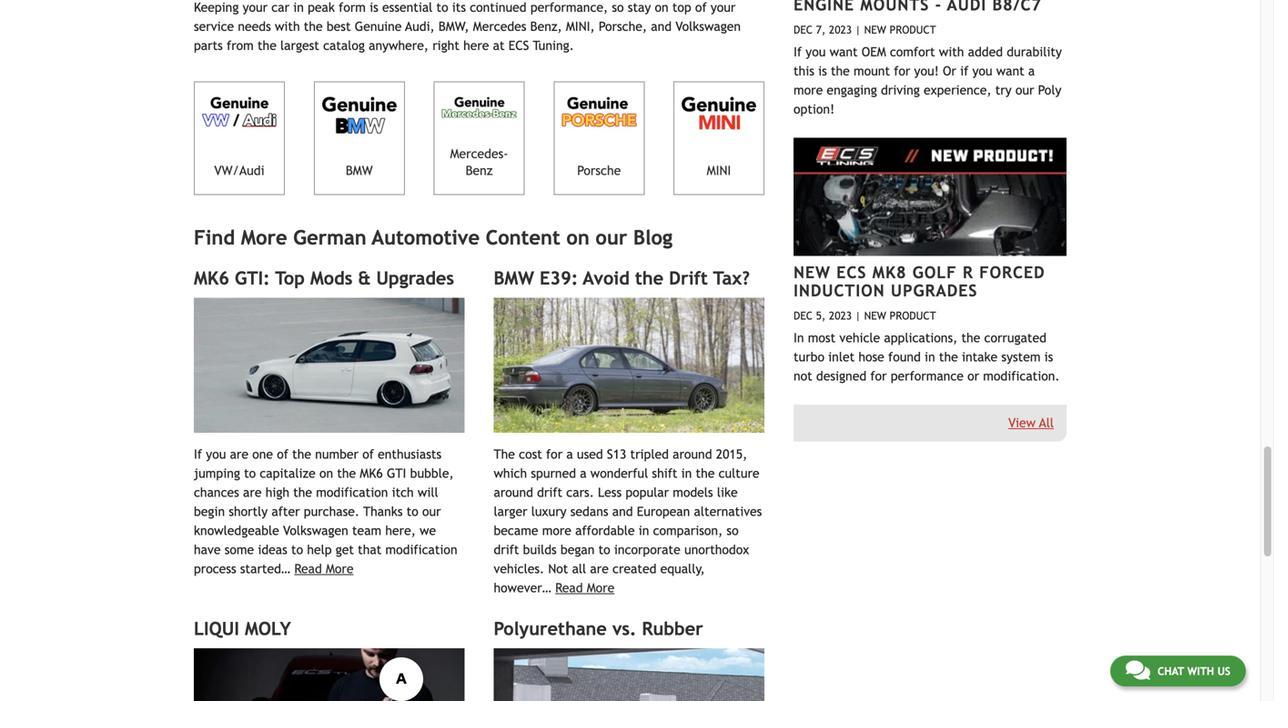Task type: locate. For each thing, give the bounding box(es) containing it.
unorthodox
[[684, 543, 749, 557]]

new
[[864, 23, 886, 36], [794, 263, 831, 282], [864, 309, 886, 322]]

2 horizontal spatial is
[[1044, 350, 1053, 364]]

1 horizontal spatial our
[[596, 226, 627, 249]]

all
[[572, 562, 586, 577]]

the up the performance
[[939, 350, 958, 364]]

and down less
[[612, 505, 633, 519]]

product
[[890, 23, 936, 36], [890, 309, 936, 322]]

0 vertical spatial product
[[890, 23, 936, 36]]

new up "vehicle"
[[864, 309, 886, 322]]

are up shortly
[[243, 486, 262, 500]]

0 horizontal spatial ecs
[[509, 38, 529, 53]]

0 horizontal spatial our
[[422, 505, 441, 519]]

dec
[[794, 23, 813, 36], [794, 309, 813, 322]]

2 vertical spatial on
[[319, 466, 333, 481]]

if up jumping
[[194, 447, 202, 462]]

or
[[943, 63, 956, 78]]

more up "gti:"
[[241, 226, 287, 249]]

more down created
[[587, 581, 615, 596]]

on down number
[[319, 466, 333, 481]]

0 vertical spatial and
[[651, 19, 672, 34]]

more inside "the cost for a used s13 tripled around 2015, which spurned a wonderful shift in the culture around drift cars. less popular models like larger luxury sedans and european alternatives became more affordable in comparison, so drift builds began to incorporate unorthodox vehicles. not all are created equally, however…"
[[542, 524, 571, 538]]

created
[[613, 562, 657, 577]]

0 vertical spatial 2023
[[829, 23, 852, 36]]

volkswagen
[[676, 19, 741, 34], [283, 524, 348, 538]]

product for oem
[[890, 23, 936, 36]]

1 horizontal spatial is
[[818, 63, 827, 78]]

dec left '5,'
[[794, 309, 813, 322]]

to down affordable
[[598, 543, 610, 557]]

content
[[486, 226, 560, 249]]

1 horizontal spatial with
[[939, 44, 964, 59]]

1 vertical spatial and
[[612, 505, 633, 519]]

1 vertical spatial read more link
[[555, 581, 615, 596]]

chat with us link
[[1110, 656, 1246, 687]]

of right number
[[362, 447, 374, 462]]

dec 5, 2023 | new product in most vehicle applications, the corrugated turbo inlet hose found in the intake system is not designed for performance or modification.
[[794, 309, 1060, 383]]

read for top
[[294, 562, 322, 577]]

is up genuine
[[370, 0, 378, 15]]

the down number
[[337, 466, 356, 481]]

tuning.
[[533, 38, 574, 53]]

of up capitalize
[[277, 447, 288, 462]]

service
[[194, 19, 234, 34]]

on left top
[[655, 0, 669, 15]]

forced
[[979, 263, 1045, 282]]

for inside dec 5, 2023 | new product in most vehicle applications, the corrugated turbo inlet hose found in the intake system is not designed for performance or modification.
[[870, 369, 887, 383]]

read down all
[[555, 581, 583, 596]]

a up cars.
[[580, 466, 587, 481]]

is right this
[[818, 63, 827, 78]]

liqui moly link
[[194, 618, 291, 640]]

1 vertical spatial read more
[[555, 581, 615, 596]]

blog
[[633, 226, 673, 249]]

modification up purchase.
[[316, 486, 388, 500]]

to left its
[[436, 0, 448, 15]]

so up porsche,
[[612, 0, 624, 15]]

a left used
[[566, 447, 573, 462]]

1 vertical spatial want
[[996, 63, 1025, 78]]

0 horizontal spatial read more link
[[294, 562, 354, 577]]

added
[[968, 44, 1003, 59]]

1 vertical spatial ecs
[[837, 263, 867, 282]]

0 vertical spatial around
[[673, 447, 712, 462]]

0 vertical spatial more
[[241, 226, 287, 249]]

our down will
[[422, 505, 441, 519]]

upgrades inside new ecs mk8 golf r forced induction upgrades
[[891, 281, 978, 300]]

more down get
[[326, 562, 354, 577]]

and inside "the cost for a used s13 tripled around 2015, which spurned a wonderful shift in the culture around drift cars. less popular models like larger luxury sedans and european alternatives became more affordable in comparison, so drift builds began to incorporate unorthodox vehicles. not all are created equally, however…"
[[612, 505, 633, 519]]

1 | from the top
[[855, 23, 861, 36]]

ecs
[[509, 38, 529, 53], [837, 263, 867, 282]]

volkswagen down top
[[676, 19, 741, 34]]

want up try
[[996, 63, 1025, 78]]

1 horizontal spatial your
[[711, 0, 736, 15]]

2 vertical spatial for
[[546, 447, 563, 462]]

new inside the dec 7, 2023 | new product if you want oem comfort with added durability this is the mount for you! or if you want a more engaging driving experience, try our poly option!
[[864, 23, 886, 36]]

ecs left "mk8"
[[837, 263, 867, 282]]

1 vertical spatial more
[[326, 562, 354, 577]]

dec inside the dec 7, 2023 | new product if you want oem comfort with added durability this is the mount for you! or if you want a more engaging driving experience, try our poly option!
[[794, 23, 813, 36]]

enthusiasts
[[378, 447, 442, 462]]

rubber
[[642, 618, 703, 640]]

read more down all
[[555, 581, 615, 596]]

1 vertical spatial new
[[794, 263, 831, 282]]

0 horizontal spatial with
[[275, 19, 300, 34]]

new up '5,'
[[794, 263, 831, 282]]

1 vertical spatial modification
[[385, 543, 457, 557]]

for up spurned
[[546, 447, 563, 462]]

0 vertical spatial for
[[894, 63, 910, 78]]

new inside dec 5, 2023 | new product in most vehicle applications, the corrugated turbo inlet hose found in the intake system is not designed for performance or modification.
[[864, 309, 886, 322]]

in right car
[[293, 0, 304, 15]]

2 vertical spatial more
[[587, 581, 615, 596]]

2 horizontal spatial on
[[655, 0, 669, 15]]

with left us
[[1187, 665, 1214, 678]]

you inside if you are one of the number of enthusiasts jumping to capitalize on the mk6 gti bubble, chances are high the modification itch will begin shortly after purchase. thanks to our knowledgeable volkswagen team here, we have some ideas to help get that modification process started…
[[206, 447, 226, 462]]

you up jumping
[[206, 447, 226, 462]]

dec for in
[[794, 309, 813, 322]]

0 horizontal spatial for
[[546, 447, 563, 462]]

new inside new ecs mk8 golf r forced induction upgrades
[[794, 263, 831, 282]]

1 vertical spatial around
[[494, 486, 533, 500]]

bmw e39: avoid the drift tax?
[[494, 267, 750, 289]]

read more link for avoid
[[555, 581, 615, 596]]

in up the performance
[[925, 350, 935, 364]]

7,
[[816, 23, 826, 36]]

so down alternatives
[[727, 524, 739, 538]]

2 horizontal spatial a
[[1028, 63, 1035, 78]]

liqui moly products image
[[194, 649, 465, 702]]

dec 7, 2023 | new product if you want oem comfort with added durability this is the mount for you! or if you want a more engaging driving experience, try our poly option!
[[794, 23, 1062, 116]]

for down hose
[[870, 369, 887, 383]]

read more link down all
[[555, 581, 615, 596]]

product for applications,
[[890, 309, 936, 322]]

a down durability
[[1028, 63, 1035, 78]]

vs.
[[612, 618, 636, 640]]

2023 for want
[[829, 23, 852, 36]]

0 horizontal spatial if
[[194, 447, 202, 462]]

are left one
[[230, 447, 248, 462]]

2023 right 7,
[[829, 23, 852, 36]]

are inside "the cost for a used s13 tripled around 2015, which spurned a wonderful shift in the culture around drift cars. less popular models like larger luxury sedans and european alternatives became more affordable in comparison, so drift builds began to incorporate unorthodox vehicles. not all are created equally, however…"
[[590, 562, 609, 577]]

0 horizontal spatial around
[[494, 486, 533, 500]]

if up this
[[794, 44, 802, 59]]

vw/audi
[[214, 164, 264, 178]]

itch
[[392, 486, 414, 500]]

to down one
[[244, 466, 256, 481]]

2 vertical spatial our
[[422, 505, 441, 519]]

2023 right '5,'
[[829, 309, 852, 322]]

read down help
[[294, 562, 322, 577]]

dec inside dec 5, 2023 | new product in most vehicle applications, the corrugated turbo inlet hose found in the intake system is not designed for performance or modification.
[[794, 309, 813, 322]]

the up engaging
[[831, 63, 850, 78]]

1 horizontal spatial on
[[566, 226, 590, 249]]

liqui moly
[[194, 618, 291, 640]]

german
[[293, 226, 367, 249]]

is right system
[[1044, 350, 1053, 364]]

2 | from the top
[[855, 309, 861, 322]]

porsche
[[577, 164, 621, 178]]

1 horizontal spatial if
[[794, 44, 802, 59]]

0 vertical spatial so
[[612, 0, 624, 15]]

1 vertical spatial is
[[818, 63, 827, 78]]

1 vertical spatial you
[[972, 63, 992, 78]]

chances
[[194, 486, 239, 500]]

2 horizontal spatial of
[[695, 0, 707, 15]]

you up this
[[806, 44, 826, 59]]

1 horizontal spatial volkswagen
[[676, 19, 741, 34]]

0 horizontal spatial you
[[206, 447, 226, 462]]

performance,
[[530, 0, 608, 15]]

team
[[352, 524, 381, 538]]

around up larger
[[494, 486, 533, 500]]

s13
[[607, 447, 626, 462]]

modification down we
[[385, 543, 457, 557]]

the up intake
[[961, 331, 980, 345]]

1 horizontal spatial you
[[806, 44, 826, 59]]

0 vertical spatial if
[[794, 44, 802, 59]]

models
[[673, 486, 713, 500]]

1 vertical spatial bmw
[[494, 267, 534, 289]]

1 2023 from the top
[[829, 23, 852, 36]]

0 vertical spatial want
[[830, 44, 858, 59]]

begin
[[194, 505, 225, 519]]

the up "models"
[[696, 466, 715, 481]]

0 horizontal spatial on
[[319, 466, 333, 481]]

1 vertical spatial product
[[890, 309, 936, 322]]

most
[[808, 331, 836, 345]]

0 horizontal spatial mk6
[[194, 267, 229, 289]]

liqui
[[194, 618, 239, 640]]

2 product from the top
[[890, 309, 936, 322]]

0 horizontal spatial bmw
[[346, 164, 373, 178]]

mini
[[707, 164, 731, 178]]

read more
[[294, 562, 354, 577], [555, 581, 615, 596]]

mercedes
[[473, 19, 526, 34]]

on up e39:
[[566, 226, 590, 249]]

| for vehicle
[[855, 309, 861, 322]]

the inside "the cost for a used s13 tripled around 2015, which spurned a wonderful shift in the culture around drift cars. less popular models like larger luxury sedans and european alternatives became more affordable in comparison, so drift builds began to incorporate unorthodox vehicles. not all are created equally, however…"
[[696, 466, 715, 481]]

product inside the dec 7, 2023 | new product if you want oem comfort with added durability this is the mount for you! or if you want a more engaging driving experience, try our poly option!
[[890, 23, 936, 36]]

2 dec from the top
[[794, 309, 813, 322]]

inlet
[[828, 350, 855, 364]]

1 horizontal spatial bmw
[[494, 267, 534, 289]]

| up "vehicle"
[[855, 309, 861, 322]]

| inside dec 5, 2023 | new product in most vehicle applications, the corrugated turbo inlet hose found in the intake system is not designed for performance or modification.
[[855, 309, 861, 322]]

all
[[1039, 416, 1054, 431]]

your up needs
[[243, 0, 268, 15]]

0 horizontal spatial want
[[830, 44, 858, 59]]

1 vertical spatial 2023
[[829, 309, 852, 322]]

0 vertical spatial read
[[294, 562, 322, 577]]

started…
[[240, 562, 290, 577]]

experience,
[[924, 83, 992, 97]]

mk6 down find
[[194, 267, 229, 289]]

more inside the dec 7, 2023 | new product if you want oem comfort with added durability this is the mount for you! or if you want a more engaging driving experience, try our poly option!
[[794, 83, 823, 97]]

2 vertical spatial you
[[206, 447, 226, 462]]

in
[[293, 0, 304, 15], [925, 350, 935, 364], [681, 466, 692, 481], [639, 524, 649, 538]]

1 horizontal spatial around
[[673, 447, 712, 462]]

2 vertical spatial new
[[864, 309, 886, 322]]

top
[[672, 0, 691, 15]]

1 horizontal spatial more
[[794, 83, 823, 97]]

in up "models"
[[681, 466, 692, 481]]

0 horizontal spatial more
[[542, 524, 571, 538]]

find
[[194, 226, 235, 249]]

and inside keeping your car in peak form is essential to its continued performance, so stay on top of your service needs with the best genuine audi, bmw, mercedes benz, mini, porsche, and volkswagen parts from the largest catalog anywhere, right here at ecs tuning.
[[651, 19, 672, 34]]

product up comfort in the right top of the page
[[890, 23, 936, 36]]

1 vertical spatial mk6
[[360, 466, 383, 481]]

new for vehicle
[[864, 309, 886, 322]]

poly
[[1038, 83, 1061, 97]]

5,
[[816, 309, 826, 322]]

0 vertical spatial on
[[655, 0, 669, 15]]

bmw for bmw e39: avoid the drift tax?
[[494, 267, 534, 289]]

the cost for a used s13 tripled around 2015, which spurned a wonderful shift in the culture around drift cars. less popular models like larger luxury sedans and european alternatives became more affordable in comparison, so drift builds began to incorporate unorthodox vehicles. not all are created equally, however…
[[494, 447, 762, 596]]

view
[[1008, 416, 1036, 431]]

1 vertical spatial on
[[566, 226, 590, 249]]

your right top
[[711, 0, 736, 15]]

read for avoid
[[555, 581, 583, 596]]

mods
[[310, 267, 353, 289]]

0 horizontal spatial and
[[612, 505, 633, 519]]

and down stay
[[651, 19, 672, 34]]

our right try
[[1016, 83, 1034, 97]]

with inside keeping your car in peak form is essential to its continued performance, so stay on top of your service needs with the best genuine audi, bmw, mercedes benz, mini, porsche, and volkswagen parts from the largest catalog anywhere, right here at ecs tuning.
[[275, 19, 300, 34]]

with up or
[[939, 44, 964, 59]]

our up the avoid
[[596, 226, 627, 249]]

porsche,
[[599, 19, 647, 34]]

2 your from the left
[[711, 0, 736, 15]]

1 vertical spatial for
[[870, 369, 887, 383]]

bmw up german
[[346, 164, 373, 178]]

1 your from the left
[[243, 0, 268, 15]]

cars.
[[566, 486, 594, 500]]

2023 inside dec 5, 2023 | new product in most vehicle applications, the corrugated turbo inlet hose found in the intake system is not designed for performance or modification.
[[829, 309, 852, 322]]

the inside the dec 7, 2023 | new product if you want oem comfort with added durability this is the mount for you! or if you want a more engaging driving experience, try our poly option!
[[831, 63, 850, 78]]

to down itch
[[407, 505, 418, 519]]

that
[[358, 543, 382, 557]]

0 vertical spatial with
[[275, 19, 300, 34]]

read more link down help
[[294, 562, 354, 577]]

our for if you are one of the number of enthusiasts jumping to capitalize on the mk6 gti bubble, chances are high the modification itch will begin shortly after purchase. thanks to our knowledgeable volkswagen team here, we have some ideas to help get that modification process started…
[[422, 505, 441, 519]]

1 horizontal spatial for
[[870, 369, 887, 383]]

benz,
[[530, 19, 562, 34]]

0 horizontal spatial so
[[612, 0, 624, 15]]

2 vertical spatial a
[[580, 466, 587, 481]]

read more down help
[[294, 562, 354, 577]]

more down the luxury
[[542, 524, 571, 538]]

in inside dec 5, 2023 | new product in most vehicle applications, the corrugated turbo inlet hose found in the intake system is not designed for performance or modification.
[[925, 350, 935, 364]]

catalog
[[323, 38, 365, 53]]

0 horizontal spatial is
[[370, 0, 378, 15]]

2023 inside the dec 7, 2023 | new product if you want oem comfort with added durability this is the mount for you! or if you want a more engaging driving experience, try our poly option!
[[829, 23, 852, 36]]

1 vertical spatial more
[[542, 524, 571, 538]]

are right all
[[590, 562, 609, 577]]

product up applications,
[[890, 309, 936, 322]]

drift
[[537, 486, 563, 500], [494, 543, 519, 557]]

hose
[[859, 350, 884, 364]]

1 horizontal spatial and
[[651, 19, 672, 34]]

1 vertical spatial a
[[566, 447, 573, 462]]

2 vertical spatial are
[[590, 562, 609, 577]]

1 vertical spatial dec
[[794, 309, 813, 322]]

ideas
[[258, 543, 287, 557]]

drift down the became at the bottom
[[494, 543, 519, 557]]

0 vertical spatial a
[[1028, 63, 1035, 78]]

volkswagen up help
[[283, 524, 348, 538]]

mk6 left "gti"
[[360, 466, 383, 481]]

you right if
[[972, 63, 992, 78]]

our inside the dec 7, 2023 | new product if you want oem comfort with added durability this is the mount for you! or if you want a more engaging driving experience, try our poly option!
[[1016, 83, 1034, 97]]

engaging
[[827, 83, 877, 97]]

more down this
[[794, 83, 823, 97]]

mk8
[[872, 263, 907, 282]]

our inside if you are one of the number of enthusiasts jumping to capitalize on the mk6 gti bubble, chances are high the modification itch will begin shortly after purchase. thanks to our knowledgeable volkswagen team here, we have some ideas to help get that modification process started…
[[422, 505, 441, 519]]

of
[[695, 0, 707, 15], [277, 447, 288, 462], [362, 447, 374, 462]]

dec left 7,
[[794, 23, 813, 36]]

0 vertical spatial |
[[855, 23, 861, 36]]

form
[[339, 0, 366, 15]]

1 vertical spatial with
[[939, 44, 964, 59]]

and
[[651, 19, 672, 34], [612, 505, 633, 519]]

ecs right at
[[509, 38, 529, 53]]

0 horizontal spatial a
[[566, 447, 573, 462]]

spurned
[[531, 466, 576, 481]]

equally,
[[660, 562, 705, 577]]

| right 7,
[[855, 23, 861, 36]]

2 2023 from the top
[[829, 309, 852, 322]]

dec for if
[[794, 23, 813, 36]]

0 horizontal spatial more
[[241, 226, 287, 249]]

more
[[241, 226, 287, 249], [326, 562, 354, 577], [587, 581, 615, 596]]

0 vertical spatial ecs
[[509, 38, 529, 53]]

1 vertical spatial read
[[555, 581, 583, 596]]

of right top
[[695, 0, 707, 15]]

0 vertical spatial is
[[370, 0, 378, 15]]

with down car
[[275, 19, 300, 34]]

for up driving
[[894, 63, 910, 78]]

| inside the dec 7, 2023 | new product if you want oem comfort with added durability this is the mount for you! or if you want a more engaging driving experience, try our poly option!
[[855, 23, 861, 36]]

around up shift
[[673, 447, 712, 462]]

0 vertical spatial volkswagen
[[676, 19, 741, 34]]

bmw down content
[[494, 267, 534, 289]]

0 vertical spatial more
[[794, 83, 823, 97]]

product inside dec 5, 2023 | new product in most vehicle applications, the corrugated turbo inlet hose found in the intake system is not designed for performance or modification.
[[890, 309, 936, 322]]

our for dec 7, 2023 | new product if you want oem comfort with added durability this is the mount for you! or if you want a more engaging driving experience, try our poly option!
[[1016, 83, 1034, 97]]

if inside if you are one of the number of enthusiasts jumping to capitalize on the mk6 gti bubble, chances are high the modification itch will begin shortly after purchase. thanks to our knowledgeable volkswagen team here, we have some ideas to help get that modification process started…
[[194, 447, 202, 462]]

volkswagen gti mk6 image
[[194, 298, 465, 433]]

drift up the luxury
[[537, 486, 563, 500]]

0 horizontal spatial volkswagen
[[283, 524, 348, 538]]

0 horizontal spatial read more
[[294, 562, 354, 577]]

1 horizontal spatial read more link
[[555, 581, 615, 596]]

0 vertical spatial dec
[[794, 23, 813, 36]]

1 dec from the top
[[794, 23, 813, 36]]

mercedes-
[[450, 146, 508, 161]]

is inside the dec 7, 2023 | new product if you want oem comfort with added durability this is the mount for you! or if you want a more engaging driving experience, try our poly option!
[[818, 63, 827, 78]]

1 product from the top
[[890, 23, 936, 36]]

want left oem
[[830, 44, 858, 59]]

you!
[[914, 63, 939, 78]]

comfort
[[890, 44, 935, 59]]

oem
[[862, 44, 886, 59]]

new up oem
[[864, 23, 886, 36]]

sedans
[[570, 505, 608, 519]]

became
[[494, 524, 538, 538]]

&
[[358, 267, 371, 289]]

r
[[963, 263, 974, 282]]

1 vertical spatial volkswagen
[[283, 524, 348, 538]]

1 horizontal spatial upgrades
[[891, 281, 978, 300]]



Task type: describe. For each thing, give the bounding box(es) containing it.
0 horizontal spatial of
[[277, 447, 288, 462]]

for inside the dec 7, 2023 | new product if you want oem comfort with added durability this is the mount for you! or if you want a more engaging driving experience, try our poly option!
[[894, 63, 910, 78]]

top
[[275, 267, 305, 289]]

the up capitalize
[[292, 447, 311, 462]]

bmw link
[[314, 82, 405, 195]]

1 vertical spatial drift
[[494, 543, 519, 557]]

tripled
[[630, 447, 669, 462]]

help
[[307, 543, 332, 557]]

after
[[272, 505, 300, 519]]

polyurethane vs. rubber
[[494, 618, 703, 640]]

bubble,
[[410, 466, 454, 481]]

to left help
[[291, 543, 303, 557]]

porsche link
[[554, 82, 645, 195]]

number
[[315, 447, 359, 462]]

modification.
[[983, 369, 1060, 383]]

genuine
[[355, 19, 402, 34]]

to inside "the cost for a used s13 tripled around 2015, which spurned a wonderful shift in the culture around drift cars. less popular models like larger luxury sedans and european alternatives became more affordable in comparison, so drift builds began to incorporate unorthodox vehicles. not all are created equally, however…"
[[598, 543, 610, 557]]

1 horizontal spatial a
[[580, 466, 587, 481]]

2015,
[[716, 447, 747, 462]]

read more for avoid
[[555, 581, 615, 596]]

more for bmw
[[587, 581, 615, 596]]

driving
[[881, 83, 920, 97]]

mercedes- benz
[[450, 146, 508, 178]]

1 horizontal spatial of
[[362, 447, 374, 462]]

vehicles.
[[494, 562, 544, 577]]

read more link for top
[[294, 562, 354, 577]]

if
[[960, 63, 969, 78]]

gti:
[[235, 267, 270, 289]]

mk6 inside if you are one of the number of enthusiasts jumping to capitalize on the mk6 gti bubble, chances are high the modification itch will begin shortly after purchase. thanks to our knowledgeable volkswagen team here, we have some ideas to help get that modification process started…
[[360, 466, 383, 481]]

or
[[968, 369, 979, 383]]

0 vertical spatial drift
[[537, 486, 563, 500]]

try
[[995, 83, 1012, 97]]

designed
[[816, 369, 867, 383]]

volkswagen inside if you are one of the number of enthusiasts jumping to capitalize on the mk6 gti bubble, chances are high the modification itch will begin shortly after purchase. thanks to our knowledgeable volkswagen team here, we have some ideas to help get that modification process started…
[[283, 524, 348, 538]]

on inside keeping your car in peak form is essential to its continued performance, so stay on top of your service needs with the best genuine audi, bmw, mercedes benz, mini, porsche, and volkswagen parts from the largest catalog anywhere, right here at ecs tuning.
[[655, 0, 669, 15]]

drift
[[669, 267, 708, 289]]

in up incorporate
[[639, 524, 649, 538]]

tax?
[[713, 267, 750, 289]]

polyurethane
[[494, 618, 607, 640]]

wonderful
[[590, 466, 648, 481]]

here,
[[385, 524, 416, 538]]

comments image
[[1126, 660, 1150, 682]]

intake
[[962, 350, 998, 364]]

peak
[[308, 0, 335, 15]]

mini link
[[673, 82, 764, 195]]

essential
[[382, 0, 433, 15]]

shift
[[652, 466, 678, 481]]

read more for top
[[294, 562, 354, 577]]

1 vertical spatial our
[[596, 226, 627, 249]]

bmw e39 image
[[494, 298, 764, 433]]

mount
[[854, 63, 890, 78]]

however…
[[494, 581, 551, 596]]

one
[[252, 447, 273, 462]]

ecs inside keeping your car in peak form is essential to its continued performance, so stay on top of your service needs with the best genuine audi, bmw, mercedes benz, mini, porsche, and volkswagen parts from the largest catalog anywhere, right here at ecs tuning.
[[509, 38, 529, 53]]

larger
[[494, 505, 527, 519]]

if inside the dec 7, 2023 | new product if you want oem comfort with added durability this is the mount for you! or if you want a more engaging driving experience, try our poly option!
[[794, 44, 802, 59]]

of inside keeping your car in peak form is essential to its continued performance, so stay on top of your service needs with the best genuine audi, bmw, mercedes benz, mini, porsche, and volkswagen parts from the largest catalog anywhere, right here at ecs tuning.
[[695, 0, 707, 15]]

comparison,
[[653, 524, 723, 538]]

a inside the dec 7, 2023 | new product if you want oem comfort with added durability this is the mount for you! or if you want a more engaging driving experience, try our poly option!
[[1028, 63, 1035, 78]]

some
[[225, 543, 254, 557]]

0 horizontal spatial upgrades
[[376, 267, 454, 289]]

its
[[452, 0, 466, 15]]

european
[[637, 505, 690, 519]]

incorporate
[[614, 543, 681, 557]]

in inside keeping your car in peak form is essential to its continued performance, so stay on top of your service needs with the best genuine audi, bmw, mercedes benz, mini, porsche, and volkswagen parts from the largest catalog anywhere, right here at ecs tuning.
[[293, 0, 304, 15]]

induction
[[794, 281, 885, 300]]

best
[[327, 19, 351, 34]]

2 vertical spatial with
[[1187, 665, 1214, 678]]

shortly
[[229, 505, 268, 519]]

volkswagen inside keeping your car in peak form is essential to its continued performance, so stay on top of your service needs with the best genuine audi, bmw, mercedes benz, mini, porsche, and volkswagen parts from the largest catalog anywhere, right here at ecs tuning.
[[676, 19, 741, 34]]

chat
[[1158, 665, 1184, 678]]

began
[[561, 543, 595, 557]]

new ecs mk8 golf r forced induction upgrades
[[794, 263, 1045, 300]]

bmw e39: avoid the drift tax? link
[[494, 267, 750, 289]]

0 vertical spatial modification
[[316, 486, 388, 500]]

view all link
[[1008, 416, 1054, 431]]

new ecs mk8 golf r forced induction upgrades link
[[794, 263, 1045, 300]]

we
[[420, 524, 436, 538]]

0 vertical spatial mk6
[[194, 267, 229, 289]]

1 horizontal spatial want
[[996, 63, 1025, 78]]

mk6 gti: top mods & upgrades link
[[194, 267, 454, 289]]

mini,
[[566, 19, 595, 34]]

the
[[494, 447, 515, 462]]

turbo
[[794, 350, 825, 364]]

to inside keeping your car in peak form is essential to its continued performance, so stay on top of your service needs with the best genuine audi, bmw, mercedes benz, mini, porsche, and volkswagen parts from the largest catalog anywhere, right here at ecs tuning.
[[436, 0, 448, 15]]

the left drift
[[635, 267, 664, 289]]

less
[[598, 486, 622, 500]]

if you are one of the number of enthusiasts jumping to capitalize on the mk6 gti bubble, chances are high the modification itch will begin shortly after purchase. thanks to our knowledgeable volkswagen team here, we have some ideas to help get that modification process started…
[[194, 447, 457, 577]]

2 horizontal spatial you
[[972, 63, 992, 78]]

capitalize
[[260, 466, 316, 481]]

applications,
[[884, 331, 958, 345]]

largest
[[280, 38, 319, 53]]

needs
[[238, 19, 271, 34]]

| for want
[[855, 23, 861, 36]]

luxury
[[531, 505, 567, 519]]

2023 for vehicle
[[829, 309, 852, 322]]

like
[[717, 486, 738, 500]]

is inside dec 5, 2023 | new product in most vehicle applications, the corrugated turbo inlet hose found in the intake system is not designed for performance or modification.
[[1044, 350, 1053, 364]]

for inside "the cost for a used s13 tripled around 2015, which spurned a wonderful shift in the culture around drift cars. less popular models like larger luxury sedans and european alternatives became more affordable in comparison, so drift builds began to incorporate unorthodox vehicles. not all are created equally, however…"
[[546, 447, 563, 462]]

on inside if you are one of the number of enthusiasts jumping to capitalize on the mk6 gti bubble, chances are high the modification itch will begin shortly after purchase. thanks to our knowledgeable volkswagen team here, we have some ideas to help get that modification process started…
[[319, 466, 333, 481]]

benz
[[466, 164, 493, 178]]

the down peak
[[304, 19, 323, 34]]

which
[[494, 466, 527, 481]]

not
[[548, 562, 568, 577]]

in
[[794, 331, 804, 345]]

system
[[1001, 350, 1041, 364]]

will
[[418, 486, 438, 500]]

1 vertical spatial are
[[243, 486, 262, 500]]

the down capitalize
[[293, 486, 312, 500]]

0 vertical spatial are
[[230, 447, 248, 462]]

alternatives
[[694, 505, 762, 519]]

knowledgeable
[[194, 524, 279, 538]]

so inside keeping your car in peak form is essential to its continued performance, so stay on top of your service needs with the best genuine audi, bmw, mercedes benz, mini, porsche, and volkswagen parts from the largest catalog anywhere, right here at ecs tuning.
[[612, 0, 624, 15]]

anywhere,
[[369, 38, 429, 53]]

bmw for bmw
[[346, 164, 373, 178]]

0 vertical spatial you
[[806, 44, 826, 59]]

process
[[194, 562, 236, 577]]

a lowered and tuned vw jetta image
[[494, 649, 764, 702]]

new ecs mk8 golf r forced induction upgrades image
[[794, 138, 1067, 256]]

is inside keeping your car in peak form is essential to its continued performance, so stay on top of your service needs with the best genuine audi, bmw, mercedes benz, mini, porsche, and volkswagen parts from the largest catalog anywhere, right here at ecs tuning.
[[370, 0, 378, 15]]

more for mk6
[[326, 562, 354, 577]]

us
[[1217, 665, 1230, 678]]

with inside the dec 7, 2023 | new product if you want oem comfort with added durability this is the mount for you! or if you want a more engaging driving experience, try our poly option!
[[939, 44, 964, 59]]

used
[[577, 447, 603, 462]]

new for want
[[864, 23, 886, 36]]

mercedes- benz link
[[434, 82, 525, 195]]

the down needs
[[258, 38, 277, 53]]

ecs inside new ecs mk8 golf r forced induction upgrades
[[837, 263, 867, 282]]

vw/audi link
[[194, 82, 285, 195]]

keeping
[[194, 0, 239, 15]]

find more german automotive content on our blog
[[194, 226, 673, 249]]

so inside "the cost for a used s13 tripled around 2015, which spurned a wonderful shift in the culture around drift cars. less popular models like larger luxury sedans and european alternatives became more affordable in comparison, so drift builds began to incorporate unorthodox vehicles. not all are created equally, however…"
[[727, 524, 739, 538]]



Task type: vqa. For each thing, say whether or not it's contained in the screenshot.
$49 to the top
no



